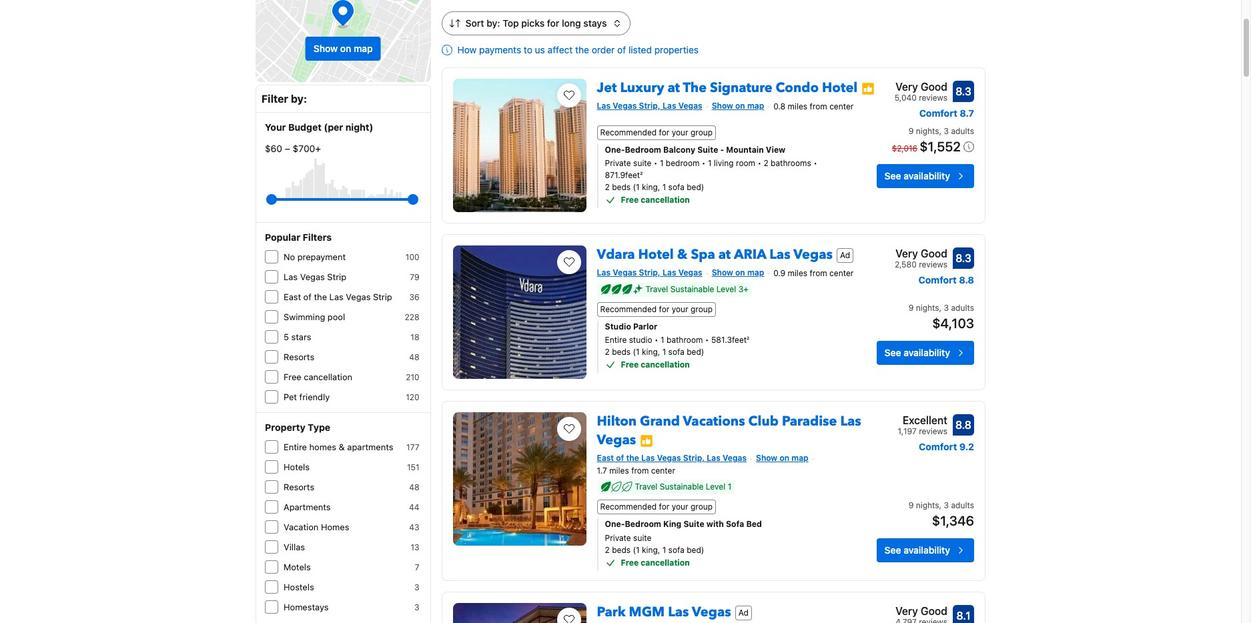 Task type: vqa. For each thing, say whether or not it's contained in the screenshot.
This
no



Task type: describe. For each thing, give the bounding box(es) containing it.
show on map for hotel
[[712, 268, 765, 278]]

see for hilton grand vacations club paradise las vegas
[[885, 545, 902, 556]]

show on map for grand
[[756, 453, 809, 463]]

vacation homes
[[284, 522, 349, 533]]

park
[[597, 604, 626, 622]]

vegas up travel sustainable level 1
[[657, 453, 681, 463]]

cancellation up friendly
[[304, 372, 353, 383]]

8.1
[[957, 610, 971, 622]]

9 nights , 3 adults $1,346
[[909, 501, 975, 529]]

very good element for vdara hotel & spa at aria las vegas
[[895, 246, 948, 262]]

for for jet
[[659, 128, 670, 138]]

map for hilton grand vacations club paradise las vegas
[[792, 453, 809, 463]]

2 down view
[[764, 158, 769, 168]]

0 vertical spatial 8.8
[[960, 274, 975, 286]]

with
[[707, 519, 724, 529]]

level for club
[[706, 482, 726, 492]]

your for at
[[672, 128, 689, 138]]

travel sustainable level 1
[[635, 482, 732, 492]]

las down the luxury
[[663, 101, 677, 111]]

9 nights , 3 adults $4,103
[[909, 303, 975, 331]]

2,580
[[895, 260, 917, 270]]

reviews for jet luxury at the signature condo hotel
[[919, 93, 948, 103]]

vdara hotel & spa at aria las vegas
[[597, 246, 833, 264]]

travel for hotel
[[646, 284, 669, 294]]

private suite 2 beds (1 king, 1 sofa bed)
[[605, 534, 705, 556]]

comfort 8.7
[[920, 107, 975, 119]]

cancellation for jet
[[641, 195, 690, 205]]

-
[[721, 145, 725, 155]]

hostels
[[284, 582, 314, 593]]

room
[[736, 158, 756, 168]]

how payments to us affect the order of listed properties
[[458, 44, 699, 55]]

2 inside entire studio • 1 bathroom • 581.3feet² 2 beds (1 king, 1 sofa bed)
[[605, 347, 610, 357]]

paradise
[[782, 413, 837, 431]]

bed) inside entire studio • 1 bathroom • 581.3feet² 2 beds (1 king, 1 sofa bed)
[[687, 347, 705, 357]]

las up pool
[[330, 292, 344, 302]]

for left long
[[547, 17, 560, 29]]

13
[[411, 543, 420, 553]]

jet luxury at the signature condo hotel link
[[597, 73, 858, 97]]

0.8 miles from center
[[774, 101, 854, 111]]

• right studio
[[655, 335, 659, 345]]

5,040
[[895, 93, 917, 103]]

vdara hotel & spa at aria las vegas image
[[453, 246, 587, 379]]

very for vdara hotel & spa at aria las vegas
[[896, 248, 919, 260]]

on for grand
[[780, 453, 790, 463]]

on for hotel
[[736, 268, 746, 278]]

prepayment
[[298, 252, 346, 262]]

studio parlor link
[[605, 321, 831, 333]]

vegas down "las vegas strip"
[[346, 292, 371, 302]]

nights for vdara hotel & spa at aria las vegas
[[916, 303, 940, 313]]

43
[[409, 523, 420, 533]]

• down studio parlor link
[[706, 335, 709, 345]]

1 horizontal spatial strip
[[373, 292, 392, 302]]

suite for hilton grand vacations club paradise las vegas
[[634, 534, 652, 544]]

popular filters
[[265, 232, 332, 243]]

no prepayment
[[284, 252, 346, 262]]

show for vdara
[[712, 268, 734, 278]]

entire for entire studio • 1 bathroom • 581.3feet² 2 beds (1 king, 1 sofa bed)
[[605, 335, 627, 345]]

vegas up travel sustainable level 3+
[[679, 268, 703, 278]]

$4,103
[[933, 316, 975, 331]]

excellent element
[[898, 413, 948, 429]]

• right bathrooms
[[814, 158, 818, 168]]

level for spa
[[717, 284, 737, 294]]

las up travel sustainable level 3+
[[663, 268, 677, 278]]

& for homes
[[339, 442, 345, 453]]

las vegas strip, las vegas for hotel
[[597, 268, 703, 278]]

free cancellation up friendly
[[284, 372, 353, 383]]

swimming pool
[[284, 312, 345, 322]]

park mgm las vegas
[[597, 604, 731, 622]]

hotels
[[284, 462, 310, 473]]

ad for park mgm las vegas
[[739, 608, 749, 618]]

1.7
[[597, 466, 607, 476]]

see availability for jet luxury at the signature condo hotel
[[885, 170, 951, 182]]

studio
[[605, 322, 631, 332]]

1.7 miles from center
[[597, 466, 676, 476]]

miles for las
[[788, 268, 808, 278]]

scored 8.1 element
[[953, 606, 975, 624]]

free up pet
[[284, 372, 302, 383]]

comfort for vdara hotel & spa at aria las vegas
[[919, 274, 957, 286]]

, for vdara hotel & spa at aria las vegas
[[940, 303, 942, 313]]

$2,016
[[892, 144, 918, 154]]

group for &
[[691, 304, 713, 314]]

see for vdara hotel & spa at aria las vegas
[[885, 347, 902, 358]]

at inside jet luxury at the signature condo hotel link
[[668, 79, 680, 97]]

beds inside entire studio • 1 bathroom • 581.3feet² 2 beds (1 king, 1 sofa bed)
[[612, 347, 631, 357]]

hilton grand vacations club paradise las vegas image
[[453, 413, 587, 546]]

vacations
[[683, 413, 745, 431]]

sustainable for &
[[671, 284, 715, 294]]

cancellation for vdara
[[641, 360, 690, 370]]

one-bedroom balcony suite - mountain view
[[605, 145, 786, 155]]

1 9 from the top
[[909, 126, 914, 136]]

5 stars
[[284, 332, 311, 342]]

recommended for your group for grand
[[601, 502, 713, 512]]

popular
[[265, 232, 301, 243]]

8.7
[[960, 107, 975, 119]]

east for east of the las vegas strip
[[284, 292, 301, 302]]

151
[[407, 463, 420, 473]]

property type
[[265, 422, 331, 433]]

budget
[[288, 122, 322, 133]]

view
[[766, 145, 786, 155]]

your for &
[[672, 304, 689, 314]]

bedroom for grand
[[625, 519, 662, 529]]

1 vertical spatial 8.8
[[956, 419, 972, 431]]

by: for filter
[[291, 93, 307, 105]]

parlor
[[633, 322, 658, 332]]

sofa inside entire studio • 1 bathroom • 581.3feet² 2 beds (1 king, 1 sofa bed)
[[669, 347, 685, 357]]

reviews inside excellent 1,197 reviews
[[919, 427, 948, 437]]

0.8
[[774, 101, 786, 111]]

filter
[[262, 93, 288, 105]]

grand
[[640, 413, 680, 431]]

las up 0.9
[[770, 246, 791, 264]]

center for las
[[830, 268, 854, 278]]

sofa inside private suite 2 beds (1 king, 1 sofa bed)
[[669, 546, 685, 556]]

871.9feet²
[[605, 170, 643, 180]]

listed
[[629, 44, 652, 55]]

center for hotel
[[830, 101, 854, 111]]

0 vertical spatial hotel
[[822, 79, 858, 97]]

comfort for jet luxury at the signature condo hotel
[[920, 107, 958, 119]]

on for luxury
[[736, 101, 746, 111]]

8.3 for jet luxury at the signature condo hotel
[[956, 85, 972, 97]]

good for jet luxury at the signature condo hotel
[[921, 81, 948, 93]]

comfort 9.2
[[919, 441, 975, 453]]

free cancellation for jet
[[621, 195, 690, 205]]

top
[[503, 17, 519, 29]]

sofa inside private suite • 1 bedroom • 1 living room • 2 bathrooms • 871.9feet² 2 beds (1 king, 1 sofa bed)
[[669, 182, 685, 192]]

suite for jet luxury at the signature condo hotel
[[634, 158, 652, 168]]

120
[[406, 393, 420, 403]]

las down hilton grand vacations club paradise las vegas
[[707, 453, 721, 463]]

see availability link for hilton grand vacations club paradise las vegas
[[877, 539, 975, 563]]

• right room
[[758, 158, 762, 168]]

properties
[[655, 44, 699, 55]]

balcony
[[664, 145, 696, 155]]

vacation
[[284, 522, 319, 533]]

3 very from the top
[[896, 606, 919, 618]]

how payments to us affect the order of listed properties link
[[442, 43, 699, 57]]

show inside button
[[314, 43, 338, 54]]

9 for hilton grand vacations club paradise las vegas
[[909, 501, 914, 511]]

$700+
[[293, 143, 321, 154]]

sort by: top picks for long stays
[[466, 17, 607, 29]]

bathrooms
[[771, 158, 812, 168]]

las inside hilton grand vacations club paradise las vegas
[[841, 413, 862, 431]]

pool
[[328, 312, 345, 322]]

very good
[[896, 606, 948, 618]]

1 adults from the top
[[952, 126, 975, 136]]

vdara hotel & spa at aria las vegas link
[[597, 240, 833, 264]]

payments
[[479, 44, 521, 55]]

group for at
[[691, 128, 713, 138]]

club
[[749, 413, 779, 431]]

(1 inside private suite • 1 bedroom • 1 living room • 2 bathrooms • 871.9feet² 2 beds (1 king, 1 sofa bed)
[[633, 182, 640, 192]]

79
[[410, 272, 420, 282]]

1 , from the top
[[940, 126, 942, 136]]

free for jet
[[621, 195, 639, 205]]

228
[[405, 312, 420, 322]]

• down one-bedroom balcony suite - mountain view
[[702, 158, 706, 168]]

vegas down the luxury
[[613, 101, 637, 111]]

very good 2,580 reviews
[[895, 248, 948, 270]]

show for hilton
[[756, 453, 778, 463]]

stars
[[291, 332, 311, 342]]

3 for 9 nights , 3 adults $1,346
[[944, 501, 949, 511]]

see for jet luxury at the signature condo hotel
[[885, 170, 902, 182]]

sort
[[466, 17, 484, 29]]

no
[[284, 252, 295, 262]]

availability for vdara hotel & spa at aria las vegas
[[904, 347, 951, 358]]

recommended for your group for hotel
[[601, 304, 713, 314]]

(1 inside entire studio • 1 bathroom • 581.3feet² 2 beds (1 king, 1 sofa bed)
[[633, 347, 640, 357]]

bathroom
[[667, 335, 703, 345]]

apartments
[[347, 442, 394, 453]]

vegas down the no prepayment
[[300, 272, 325, 282]]

friendly
[[299, 392, 330, 403]]

1 inside private suite 2 beds (1 king, 1 sofa bed)
[[663, 546, 666, 556]]

scored 8.3 element for vdara hotel & spa at aria las vegas
[[953, 248, 975, 269]]

free for vdara
[[621, 360, 639, 370]]

vegas down the
[[679, 101, 703, 111]]

see availability link for jet luxury at the signature condo hotel
[[877, 164, 975, 188]]

bed) inside private suite • 1 bedroom • 1 living room • 2 bathrooms • 871.9feet² 2 beds (1 king, 1 sofa bed)
[[687, 182, 705, 192]]

18
[[411, 332, 420, 342]]

hilton
[[597, 413, 637, 431]]

suite for vacations
[[684, 519, 705, 529]]

of inside "link"
[[618, 44, 626, 55]]

show on map button
[[306, 37, 381, 61]]

vegas down vdara
[[613, 268, 637, 278]]

at inside vdara hotel & spa at aria las vegas link
[[719, 246, 731, 264]]

free cancellation for hilton
[[621, 558, 690, 568]]

private for jet luxury at the signature condo hotel
[[605, 158, 631, 168]]

las down jet at left top
[[597, 101, 611, 111]]

mgm
[[629, 604, 665, 622]]

(1 inside private suite 2 beds (1 king, 1 sofa bed)
[[633, 546, 640, 556]]

vegas down hilton grand vacations club paradise las vegas
[[723, 453, 747, 463]]

0 vertical spatial strip
[[327, 272, 347, 282]]

living
[[714, 158, 734, 168]]

your for vacations
[[672, 502, 689, 512]]

spa
[[691, 246, 715, 264]]

vegas up '0.9 miles from center'
[[794, 246, 833, 264]]

show for jet
[[712, 101, 734, 111]]

3+
[[739, 284, 749, 294]]



Task type: locate. For each thing, give the bounding box(es) containing it.
3 king, from the top
[[642, 546, 660, 556]]

3 (1 from the top
[[633, 546, 640, 556]]

how
[[458, 44, 477, 55]]

luxury
[[621, 79, 665, 97]]

1 vertical spatial one-
[[605, 519, 625, 529]]

of
[[618, 44, 626, 55], [304, 292, 312, 302], [616, 453, 624, 463]]

free cancellation
[[621, 195, 690, 205], [621, 360, 690, 370], [284, 372, 353, 383], [621, 558, 690, 568]]

miles right 1.7
[[610, 466, 629, 476]]

adults inside 9 nights , 3 adults $1,346
[[952, 501, 975, 511]]

private
[[605, 158, 631, 168], [605, 534, 631, 544]]

2 vertical spatial very good element
[[896, 604, 948, 620]]

miles right 0.8
[[788, 101, 808, 111]]

0.9
[[774, 268, 786, 278]]

strip up east of the las vegas strip
[[327, 272, 347, 282]]

aria
[[734, 246, 767, 264]]

2 , from the top
[[940, 303, 942, 313]]

0 vertical spatial see
[[885, 170, 902, 182]]

east of the las vegas strip
[[284, 292, 392, 302]]

show on map
[[314, 43, 373, 54], [712, 101, 765, 111], [712, 268, 765, 278], [756, 453, 809, 463]]

recommended up 871.9feet²
[[601, 128, 657, 138]]

comfort down 'very good 2,580 reviews'
[[919, 274, 957, 286]]

one-bedroom king suite with sofa bed
[[605, 519, 762, 529]]

king, down 871.9feet²
[[642, 182, 660, 192]]

reviews inside 'very good 2,580 reviews'
[[919, 260, 948, 270]]

1 vertical spatial see availability link
[[877, 341, 975, 365]]

strip, for luxury
[[639, 101, 661, 111]]

1 vertical spatial sustainable
[[660, 482, 704, 492]]

good
[[921, 81, 948, 93], [921, 248, 948, 260], [921, 606, 948, 618]]

2 bed) from the top
[[687, 347, 705, 357]]

jet
[[597, 79, 617, 97]]

bed) down the one-bedroom king suite with sofa bed
[[687, 546, 705, 556]]

1 horizontal spatial entire
[[605, 335, 627, 345]]

0 vertical spatial from
[[810, 101, 828, 111]]

1 one- from the top
[[605, 145, 625, 155]]

1 reviews from the top
[[919, 93, 948, 103]]

9 inside the 9 nights , 3 adults $4,103
[[909, 303, 914, 313]]

very for jet luxury at the signature condo hotel
[[896, 81, 919, 93]]

2 vertical spatial reviews
[[919, 427, 948, 437]]

2 very from the top
[[896, 248, 919, 260]]

3 inside the 9 nights , 3 adults $4,103
[[944, 303, 949, 313]]

vegas down hilton
[[597, 431, 636, 449]]

sustainable down 'spa'
[[671, 284, 715, 294]]

bedroom
[[666, 158, 700, 168]]

the up "1.7 miles from center"
[[627, 453, 639, 463]]

type
[[308, 422, 331, 433]]

recommended up studio parlor on the bottom
[[601, 304, 657, 314]]

recommended for your group for luxury
[[601, 128, 713, 138]]

7
[[415, 563, 420, 573]]

1,197
[[898, 427, 917, 437]]

las
[[597, 101, 611, 111], [663, 101, 677, 111], [770, 246, 791, 264], [597, 268, 611, 278], [663, 268, 677, 278], [284, 272, 298, 282], [330, 292, 344, 302], [841, 413, 862, 431], [641, 453, 655, 463], [707, 453, 721, 463], [668, 604, 689, 622]]

vdara
[[597, 246, 635, 264]]

2 one- from the top
[[605, 519, 625, 529]]

reviews for vdara hotel & spa at aria las vegas
[[919, 260, 948, 270]]

availability down 9 nights , 3 adults $1,346
[[904, 545, 951, 556]]

center down east of the las vegas strip, las vegas
[[651, 466, 676, 476]]

from
[[810, 101, 828, 111], [810, 268, 828, 278], [632, 466, 649, 476]]

group
[[272, 189, 413, 210]]

0 vertical spatial travel
[[646, 284, 669, 294]]

2 vertical spatial of
[[616, 453, 624, 463]]

reviews up comfort 8.8
[[919, 260, 948, 270]]

suite inside private suite • 1 bedroom • 1 living room • 2 bathrooms • 871.9feet² 2 beds (1 king, 1 sofa bed)
[[634, 158, 652, 168]]

entire for entire homes & apartments
[[284, 442, 307, 453]]

center right 0.8
[[830, 101, 854, 111]]

one- inside "one-bedroom balcony suite - mountain view" link
[[605, 145, 625, 155]]

beds inside private suite 2 beds (1 king, 1 sofa bed)
[[612, 546, 631, 556]]

of up "1.7 miles from center"
[[616, 453, 624, 463]]

for up balcony
[[659, 128, 670, 138]]

1 vertical spatial see
[[885, 347, 902, 358]]

to
[[524, 44, 533, 55]]

2 vertical spatial from
[[632, 466, 649, 476]]

48 up 44
[[409, 483, 420, 493]]

at right 'spa'
[[719, 246, 731, 264]]

one-bedroom king suite with sofa bed link
[[605, 519, 831, 531]]

availability down the 9 nights , 3 adults $4,103
[[904, 347, 951, 358]]

1 good from the top
[[921, 81, 948, 93]]

(1 down the one-bedroom king suite with sofa bed
[[633, 546, 640, 556]]

show
[[314, 43, 338, 54], [712, 101, 734, 111], [712, 268, 734, 278], [756, 453, 778, 463]]

1 vertical spatial las vegas strip, las vegas
[[597, 268, 703, 278]]

recommended for your group up balcony
[[601, 128, 713, 138]]

nights inside 9 nights , 3 adults $1,346
[[916, 501, 940, 511]]

2 sofa from the top
[[669, 347, 685, 357]]

3 see from the top
[[885, 545, 902, 556]]

2 (1 from the top
[[633, 347, 640, 357]]

1 (1 from the top
[[633, 182, 640, 192]]

8.3 for vdara hotel & spa at aria las vegas
[[956, 252, 972, 264]]

1 vertical spatial scored 8.3 element
[[953, 248, 975, 269]]

suite for at
[[698, 145, 719, 155]]

8.8
[[960, 274, 975, 286], [956, 419, 972, 431]]

suite
[[634, 158, 652, 168], [634, 534, 652, 544]]

2 vertical spatial very
[[896, 606, 919, 618]]

suite inside private suite 2 beds (1 king, 1 sofa bed)
[[634, 534, 652, 544]]

2 inside private suite 2 beds (1 king, 1 sofa bed)
[[605, 546, 610, 556]]

3 , from the top
[[940, 501, 942, 511]]

2 bedroom from the top
[[625, 519, 662, 529]]

adults inside the 9 nights , 3 adults $4,103
[[952, 303, 975, 313]]

of right order
[[618, 44, 626, 55]]

3 good from the top
[[921, 606, 948, 618]]

2 vertical spatial 9
[[909, 501, 914, 511]]

show on map inside button
[[314, 43, 373, 54]]

1 vertical spatial at
[[719, 246, 731, 264]]

0 vertical spatial private
[[605, 158, 631, 168]]

resorts down 5 stars
[[284, 352, 315, 363]]

travel down "1.7 miles from center"
[[635, 482, 658, 492]]

mountain
[[727, 145, 764, 155]]

this property is part of our preferred partner program. it's committed to providing excellent service and good value. it'll pay us a higher commission if you make a booking. image for vegas
[[640, 434, 654, 448]]

of for east of the las vegas strip
[[304, 292, 312, 302]]

& right the homes
[[339, 442, 345, 453]]

2 vertical spatial ,
[[940, 501, 942, 511]]

0 vertical spatial recommended
[[601, 128, 657, 138]]

travel sustainable level 3+
[[646, 284, 749, 294]]

1 see from the top
[[885, 170, 902, 182]]

2 vertical spatial recommended
[[601, 502, 657, 512]]

2 vertical spatial see availability
[[885, 545, 951, 556]]

east of the las vegas strip, las vegas
[[597, 453, 747, 463]]

1 vertical spatial very
[[896, 248, 919, 260]]

the for east of the las vegas strip, las vegas
[[627, 453, 639, 463]]

entire
[[605, 335, 627, 345], [284, 442, 307, 453]]

availability for jet luxury at the signature condo hotel
[[904, 170, 951, 182]]

east for east of the las vegas strip, las vegas
[[597, 453, 614, 463]]

1 beds from the top
[[612, 182, 631, 192]]

0 vertical spatial east
[[284, 292, 301, 302]]

for for vdara
[[659, 304, 670, 314]]

recommended for your group up 'parlor'
[[601, 304, 713, 314]]

2 vertical spatial comfort
[[919, 441, 958, 453]]

cancellation for hilton
[[641, 558, 690, 568]]

8.8 up 9.2
[[956, 419, 972, 431]]

9 nights , 3 adults
[[909, 126, 975, 136]]

king, down the one-bedroom king suite with sofa bed
[[642, 546, 660, 556]]

, for hilton grand vacations club paradise las vegas
[[940, 501, 942, 511]]

1 vertical spatial king,
[[642, 347, 660, 357]]

, up $1,346
[[940, 501, 942, 511]]

scored 8.3 element for jet luxury at the signature condo hotel
[[953, 81, 975, 102]]

0 vertical spatial good
[[921, 81, 948, 93]]

0 vertical spatial &
[[677, 246, 688, 264]]

, inside the 9 nights , 3 adults $4,103
[[940, 303, 942, 313]]

1 see availability link from the top
[[877, 164, 975, 188]]

one- for hilton grand vacations club paradise las vegas
[[605, 519, 625, 529]]

sofa
[[669, 182, 685, 192], [669, 347, 685, 357], [669, 546, 685, 556]]

adults up $4,103 at the right of the page
[[952, 303, 975, 313]]

good up comfort 8.7
[[921, 81, 948, 93]]

0 horizontal spatial entire
[[284, 442, 307, 453]]

2 private from the top
[[605, 534, 631, 544]]

motels
[[284, 562, 311, 573]]

1 vertical spatial suite
[[684, 519, 705, 529]]

very good element
[[895, 79, 948, 95], [895, 246, 948, 262], [896, 604, 948, 620]]

$1,346
[[933, 513, 975, 529]]

2 vertical spatial the
[[627, 453, 639, 463]]

suite up 871.9feet²
[[634, 158, 652, 168]]

1 vertical spatial by:
[[291, 93, 307, 105]]

see availability down 9 nights , 3 adults $1,346
[[885, 545, 951, 556]]

2 see availability from the top
[[885, 347, 951, 358]]

your
[[265, 122, 286, 133]]

nights
[[916, 126, 940, 136], [916, 303, 940, 313], [916, 501, 940, 511]]

travel up 'parlor'
[[646, 284, 669, 294]]

for for hilton
[[659, 502, 670, 512]]

adults down "8.7"
[[952, 126, 975, 136]]

east up swimming
[[284, 292, 301, 302]]

excellent 1,197 reviews
[[898, 415, 948, 437]]

2 down 871.9feet²
[[605, 182, 610, 192]]

very inside 'very good 2,580 reviews'
[[896, 248, 919, 260]]

, inside 9 nights , 3 adults $1,346
[[940, 501, 942, 511]]

see availability for hilton grand vacations club paradise las vegas
[[885, 545, 951, 556]]

2 resorts from the top
[[284, 482, 315, 493]]

2 vertical spatial recommended for your group
[[601, 502, 713, 512]]

210
[[406, 373, 420, 383]]

0 vertical spatial suite
[[634, 158, 652, 168]]

2 vertical spatial your
[[672, 502, 689, 512]]

strip,
[[639, 101, 661, 111], [639, 268, 661, 278], [683, 453, 705, 463]]

2 see availability link from the top
[[877, 341, 975, 365]]

entire inside entire studio • 1 bathroom • 581.3feet² 2 beds (1 king, 1 sofa bed)
[[605, 335, 627, 345]]

3 group from the top
[[691, 502, 713, 512]]

suite down the one-bedroom king suite with sofa bed
[[634, 534, 652, 544]]

0 vertical spatial your
[[672, 128, 689, 138]]

nights for hilton grand vacations club paradise las vegas
[[916, 501, 940, 511]]

2 recommended for your group from the top
[[601, 304, 713, 314]]

of for east of the las vegas strip, las vegas
[[616, 453, 624, 463]]

jet luxury at the signature condo hotel image
[[453, 79, 587, 212]]

see availability link down "$1,552"
[[877, 164, 975, 188]]

reviews
[[919, 93, 948, 103], [919, 260, 948, 270], [919, 427, 948, 437]]

0 vertical spatial bedroom
[[625, 145, 662, 155]]

1 suite from the top
[[634, 158, 652, 168]]

apartments
[[284, 502, 331, 513]]

3 adults from the top
[[952, 501, 975, 511]]

vegas
[[613, 101, 637, 111], [679, 101, 703, 111], [794, 246, 833, 264], [613, 268, 637, 278], [679, 268, 703, 278], [300, 272, 325, 282], [346, 292, 371, 302], [597, 431, 636, 449], [657, 453, 681, 463], [723, 453, 747, 463], [692, 604, 731, 622]]

1 vertical spatial miles
[[788, 268, 808, 278]]

one- up 871.9feet²
[[605, 145, 625, 155]]

1 vertical spatial the
[[314, 292, 327, 302]]

1 las vegas strip, las vegas from the top
[[597, 101, 703, 111]]

2 good from the top
[[921, 248, 948, 260]]

map for jet luxury at the signature condo hotel
[[748, 101, 765, 111]]

the left order
[[576, 44, 589, 55]]

sustainable for vacations
[[660, 482, 704, 492]]

free down studio
[[621, 360, 639, 370]]

1 resorts from the top
[[284, 352, 315, 363]]

reviews inside very good 5,040 reviews
[[919, 93, 948, 103]]

1 your from the top
[[672, 128, 689, 138]]

1 recommended for your group from the top
[[601, 128, 713, 138]]

see availability for vdara hotel & spa at aria las vegas
[[885, 347, 951, 358]]

1 vertical spatial center
[[830, 268, 854, 278]]

beds down studio
[[612, 347, 631, 357]]

9
[[909, 126, 914, 136], [909, 303, 914, 313], [909, 501, 914, 511]]

1 see availability from the top
[[885, 170, 951, 182]]

las down no
[[284, 272, 298, 282]]

1 vertical spatial 8.3
[[956, 252, 972, 264]]

scored 8.3 element up "8.7"
[[953, 81, 975, 102]]

ad
[[840, 250, 851, 260], [739, 608, 749, 618]]

1 very from the top
[[896, 81, 919, 93]]

see availability link for vdara hotel & spa at aria las vegas
[[877, 341, 975, 365]]

2 vertical spatial availability
[[904, 545, 951, 556]]

good left scored 8.1 element
[[921, 606, 948, 618]]

availability down "$1,552"
[[904, 170, 951, 182]]

2 scored 8.3 element from the top
[[953, 248, 975, 269]]

0 vertical spatial 9
[[909, 126, 914, 136]]

adults up $1,346
[[952, 501, 975, 511]]

filter by:
[[262, 93, 307, 105]]

recommended for hilton
[[601, 502, 657, 512]]

2 availability from the top
[[904, 347, 951, 358]]

suite
[[698, 145, 719, 155], [684, 519, 705, 529]]

2 your from the top
[[672, 304, 689, 314]]

hotel
[[822, 79, 858, 97], [639, 246, 674, 264]]

free for hilton
[[621, 558, 639, 568]]

from down condo
[[810, 101, 828, 111]]

bedroom for luxury
[[625, 145, 662, 155]]

one-
[[605, 145, 625, 155], [605, 519, 625, 529]]

good for vdara hotel & spa at aria las vegas
[[921, 248, 948, 260]]

pet
[[284, 392, 297, 403]]

one-bedroom balcony suite - mountain view link
[[605, 144, 831, 156]]

long
[[562, 17, 581, 29]]

$1,552
[[920, 139, 961, 154]]

2 9 from the top
[[909, 303, 914, 313]]

1 availability from the top
[[904, 170, 951, 182]]

see availability
[[885, 170, 951, 182], [885, 347, 951, 358], [885, 545, 951, 556]]

2 vertical spatial center
[[651, 466, 676, 476]]

2 vertical spatial nights
[[916, 501, 940, 511]]

bedroom up private suite 2 beds (1 king, 1 sofa bed)
[[625, 519, 662, 529]]

2 vertical spatial (1
[[633, 546, 640, 556]]

private suite • 1 bedroom • 1 living room • 2 bathrooms • 871.9feet² 2 beds (1 king, 1 sofa bed)
[[605, 158, 818, 192]]

king, inside private suite 2 beds (1 king, 1 sofa bed)
[[642, 546, 660, 556]]

2 reviews from the top
[[919, 260, 948, 270]]

0 horizontal spatial strip
[[327, 272, 347, 282]]

cancellation down bedroom
[[641, 195, 690, 205]]

hotel right vdara
[[639, 246, 674, 264]]

3 bed) from the top
[[687, 546, 705, 556]]

for up king on the bottom right of page
[[659, 502, 670, 512]]

king, down studio
[[642, 347, 660, 357]]

by: right filter
[[291, 93, 307, 105]]

0.9 miles from center
[[774, 268, 854, 278]]

3 nights from the top
[[916, 501, 940, 511]]

0 horizontal spatial the
[[314, 292, 327, 302]]

0 vertical spatial of
[[618, 44, 626, 55]]

this property is part of our preferred partner program. it's committed to providing excellent service and good value. it'll pay us a higher commission if you make a booking. image for hotel
[[862, 82, 875, 95]]

recommended down "1.7 miles from center"
[[601, 502, 657, 512]]

1 sofa from the top
[[669, 182, 685, 192]]

1 horizontal spatial &
[[677, 246, 688, 264]]

0 horizontal spatial at
[[668, 79, 680, 97]]

1 8.3 from the top
[[956, 85, 972, 97]]

1 horizontal spatial ad
[[840, 250, 851, 260]]

0 vertical spatial king,
[[642, 182, 660, 192]]

king
[[664, 519, 682, 529]]

your down travel sustainable level 3+
[[672, 304, 689, 314]]

1 vertical spatial hotel
[[639, 246, 674, 264]]

1 vertical spatial travel
[[635, 482, 658, 492]]

3 your from the top
[[672, 502, 689, 512]]

0 vertical spatial group
[[691, 128, 713, 138]]

vegas right mgm
[[692, 604, 731, 622]]

1 nights from the top
[[916, 126, 940, 136]]

homes
[[321, 522, 349, 533]]

1 vertical spatial private
[[605, 534, 631, 544]]

travel for grand
[[635, 482, 658, 492]]

2 beds from the top
[[612, 347, 631, 357]]

las down vdara
[[597, 268, 611, 278]]

miles for hotel
[[788, 101, 808, 111]]

• left bedroom
[[654, 158, 658, 168]]

scored 8.8 element
[[953, 415, 975, 436]]

beds inside private suite • 1 bedroom • 1 living room • 2 bathrooms • 871.9feet² 2 beds (1 king, 1 sofa bed)
[[612, 182, 631, 192]]

recommended for vdara
[[601, 304, 657, 314]]

3
[[944, 126, 949, 136], [944, 303, 949, 313], [944, 501, 949, 511], [415, 583, 420, 593], [415, 603, 420, 613]]

1 vertical spatial &
[[339, 442, 345, 453]]

2 vertical spatial king,
[[642, 546, 660, 556]]

1 private from the top
[[605, 158, 631, 168]]

0 horizontal spatial by:
[[291, 93, 307, 105]]

3 for 9 nights , 3 adults
[[944, 126, 949, 136]]

recommended for your group up king on the bottom right of page
[[601, 502, 713, 512]]

vegas inside hilton grand vacations club paradise las vegas
[[597, 431, 636, 449]]

1 king, from the top
[[642, 182, 660, 192]]

free down 871.9feet²
[[621, 195, 639, 205]]

1 horizontal spatial east
[[597, 453, 614, 463]]

resorts down hotels
[[284, 482, 315, 493]]

entire down studio in the bottom of the page
[[605, 335, 627, 345]]

1 vertical spatial reviews
[[919, 260, 948, 270]]

suite left -
[[698, 145, 719, 155]]

0 horizontal spatial ad
[[739, 608, 749, 618]]

las right mgm
[[668, 604, 689, 622]]

king, inside entire studio • 1 bathroom • 581.3feet² 2 beds (1 king, 1 sofa bed)
[[642, 347, 660, 357]]

2 king, from the top
[[642, 347, 660, 357]]

bed) down bathroom
[[687, 347, 705, 357]]

adults for hilton grand vacations club paradise las vegas
[[952, 501, 975, 511]]

east
[[284, 292, 301, 302], [597, 453, 614, 463]]

bed
[[747, 519, 762, 529]]

entire down property type
[[284, 442, 307, 453]]

las right the paradise
[[841, 413, 862, 431]]

2 48 from the top
[[409, 483, 420, 493]]

3 recommended from the top
[[601, 502, 657, 512]]

adults for vdara hotel & spa at aria las vegas
[[952, 303, 975, 313]]

one- inside the one-bedroom king suite with sofa bed link
[[605, 519, 625, 529]]

1 scored 8.3 element from the top
[[953, 81, 975, 102]]

0 vertical spatial resorts
[[284, 352, 315, 363]]

strip, up travel sustainable level 1
[[683, 453, 705, 463]]

1 recommended from the top
[[601, 128, 657, 138]]

on inside button
[[340, 43, 351, 54]]

2 vertical spatial miles
[[610, 466, 629, 476]]

2 adults from the top
[[952, 303, 975, 313]]

177
[[407, 443, 420, 453]]

2 suite from the top
[[634, 534, 652, 544]]

bed) inside private suite 2 beds (1 king, 1 sofa bed)
[[687, 546, 705, 556]]

0 vertical spatial by:
[[487, 17, 500, 29]]

the for east of the las vegas strip
[[314, 292, 327, 302]]

order
[[592, 44, 615, 55]]

2 recommended from the top
[[601, 304, 657, 314]]

entire homes & apartments
[[284, 442, 394, 453]]

& for hotel
[[677, 246, 688, 264]]

scored 8.3 element
[[953, 81, 975, 102], [953, 248, 975, 269]]

comfort for hilton grand vacations club paradise las vegas
[[919, 441, 958, 453]]

from for las
[[810, 268, 828, 278]]

44
[[409, 503, 420, 513]]

group for vacations
[[691, 502, 713, 512]]

nights up $1,346
[[916, 501, 940, 511]]

bed) down bedroom
[[687, 182, 705, 192]]

0 vertical spatial at
[[668, 79, 680, 97]]

strip, for hotel
[[639, 268, 661, 278]]

property
[[265, 422, 306, 433]]

2 vertical spatial see
[[885, 545, 902, 556]]

1 horizontal spatial hotel
[[822, 79, 858, 97]]

map for vdara hotel & spa at aria las vegas
[[748, 268, 765, 278]]

3 beds from the top
[[612, 546, 631, 556]]

3 reviews from the top
[[919, 427, 948, 437]]

1 vertical spatial bed)
[[687, 347, 705, 357]]

very good element for jet luxury at the signature condo hotel
[[895, 79, 948, 95]]

this property is part of our preferred partner program. it's committed to providing excellent service and good value. it'll pay us a higher commission if you make a booking. image
[[862, 82, 875, 95], [640, 434, 654, 448], [640, 434, 654, 448]]

from for hotel
[[810, 101, 828, 111]]

miles for vegas
[[610, 466, 629, 476]]

comfort up 9 nights , 3 adults
[[920, 107, 958, 119]]

0 vertical spatial ad
[[840, 250, 851, 260]]

recommended for jet
[[601, 128, 657, 138]]

center right 0.9
[[830, 268, 854, 278]]

from for vegas
[[632, 466, 649, 476]]

1 vertical spatial recommended for your group
[[601, 304, 713, 314]]

2 nights from the top
[[916, 303, 940, 313]]

3 recommended for your group from the top
[[601, 502, 713, 512]]

1 vertical spatial (1
[[633, 347, 640, 357]]

one- up private suite 2 beds (1 king, 1 sofa bed)
[[605, 519, 625, 529]]

1 bed) from the top
[[687, 182, 705, 192]]

center for vegas
[[651, 466, 676, 476]]

private for hilton grand vacations club paradise las vegas
[[605, 534, 631, 544]]

2 see from the top
[[885, 347, 902, 358]]

good inside 'very good 2,580 reviews'
[[921, 248, 948, 260]]

las vegas strip, las vegas down vdara
[[597, 268, 703, 278]]

good inside very good 5,040 reviews
[[921, 81, 948, 93]]

1 bedroom from the top
[[625, 145, 662, 155]]

the down "las vegas strip"
[[314, 292, 327, 302]]

strip, up travel sustainable level 3+
[[639, 268, 661, 278]]

0 vertical spatial ,
[[940, 126, 942, 136]]

map inside button
[[354, 43, 373, 54]]

nights up "$1,552"
[[916, 126, 940, 136]]

1 horizontal spatial by:
[[487, 17, 500, 29]]

this property is part of our preferred partner program. it's committed to providing excellent service and good value. it'll pay us a higher commission if you make a booking. image
[[862, 82, 875, 95]]

group down travel sustainable level 3+
[[691, 304, 713, 314]]

2 up park
[[605, 546, 610, 556]]

3 9 from the top
[[909, 501, 914, 511]]

las vegas strip, las vegas down the luxury
[[597, 101, 703, 111]]

2 group from the top
[[691, 304, 713, 314]]

strip
[[327, 272, 347, 282], [373, 292, 392, 302]]

8.8 up the 9 nights , 3 adults $4,103
[[960, 274, 975, 286]]

3 inside 9 nights , 3 adults $1,346
[[944, 501, 949, 511]]

0 vertical spatial availability
[[904, 170, 951, 182]]

1 vertical spatial recommended
[[601, 304, 657, 314]]

beds down 871.9feet²
[[612, 182, 631, 192]]

1 48 from the top
[[409, 352, 420, 363]]

8.3
[[956, 85, 972, 97], [956, 252, 972, 264]]

0 vertical spatial nights
[[916, 126, 940, 136]]

comfort 8.8
[[919, 274, 975, 286]]

9 inside 9 nights , 3 adults $1,346
[[909, 501, 914, 511]]

1 vertical spatial resorts
[[284, 482, 315, 493]]

1 group from the top
[[691, 128, 713, 138]]

comfort down excellent 1,197 reviews
[[919, 441, 958, 453]]

3 availability from the top
[[904, 545, 951, 556]]

5
[[284, 332, 289, 342]]

good up comfort 8.8
[[921, 248, 948, 260]]

nights up $4,103 at the right of the page
[[916, 303, 940, 313]]

1 vertical spatial 48
[[409, 483, 420, 493]]

by: for sort
[[487, 17, 500, 29]]

0 vertical spatial comfort
[[920, 107, 958, 119]]

king, inside private suite • 1 bedroom • 1 living room • 2 bathrooms • 871.9feet² 2 beds (1 king, 1 sofa bed)
[[642, 182, 660, 192]]

2 vertical spatial strip,
[[683, 453, 705, 463]]

travel
[[646, 284, 669, 294], [635, 482, 658, 492]]

very inside very good 5,040 reviews
[[896, 81, 919, 93]]

3 for 9 nights , 3 adults $4,103
[[944, 303, 949, 313]]

1 vertical spatial see availability
[[885, 347, 951, 358]]

nights inside the 9 nights , 3 adults $4,103
[[916, 303, 940, 313]]

3 see availability link from the top
[[877, 539, 975, 563]]

reviews up "comfort 9.2"
[[919, 427, 948, 437]]

2 vertical spatial good
[[921, 606, 948, 618]]

night)
[[346, 122, 373, 133]]

free cancellation for vdara
[[621, 360, 690, 370]]

from down east of the las vegas strip, las vegas
[[632, 466, 649, 476]]

one- for jet luxury at the signature condo hotel
[[605, 145, 625, 155]]

0 vertical spatial entire
[[605, 335, 627, 345]]

1 vertical spatial entire
[[284, 442, 307, 453]]

condo
[[776, 79, 819, 97]]

homes
[[309, 442, 337, 453]]

0 horizontal spatial east
[[284, 292, 301, 302]]

2 vertical spatial beds
[[612, 546, 631, 556]]

2 las vegas strip, las vegas from the top
[[597, 268, 703, 278]]

(1
[[633, 182, 640, 192], [633, 347, 640, 357], [633, 546, 640, 556]]

0 vertical spatial 48
[[409, 352, 420, 363]]

private inside private suite 2 beds (1 king, 1 sofa bed)
[[605, 534, 631, 544]]

free cancellation down private suite 2 beds (1 king, 1 sofa bed)
[[621, 558, 690, 568]]

0 horizontal spatial hotel
[[639, 246, 674, 264]]

3 sofa from the top
[[669, 546, 685, 556]]

0 vertical spatial very
[[896, 81, 919, 93]]

2 vertical spatial group
[[691, 502, 713, 512]]

•
[[654, 158, 658, 168], [702, 158, 706, 168], [758, 158, 762, 168], [814, 158, 818, 168], [655, 335, 659, 345], [706, 335, 709, 345]]

0 vertical spatial sofa
[[669, 182, 685, 192]]

2 8.3 from the top
[[956, 252, 972, 264]]

3 see availability from the top
[[885, 545, 951, 556]]

free down private suite 2 beds (1 king, 1 sofa bed)
[[621, 558, 639, 568]]

private inside private suite • 1 bedroom • 1 living room • 2 bathrooms • 871.9feet² 2 beds (1 king, 1 sofa bed)
[[605, 158, 631, 168]]

the inside "link"
[[576, 44, 589, 55]]

2 vertical spatial sofa
[[669, 546, 685, 556]]

show on map for luxury
[[712, 101, 765, 111]]

studio parlor
[[605, 322, 658, 332]]

see
[[885, 170, 902, 182], [885, 347, 902, 358], [885, 545, 902, 556]]

group
[[691, 128, 713, 138], [691, 304, 713, 314], [691, 502, 713, 512]]

map
[[354, 43, 373, 54], [748, 101, 765, 111], [748, 268, 765, 278], [792, 453, 809, 463]]

1 vertical spatial strip
[[373, 292, 392, 302]]

0 vertical spatial reviews
[[919, 93, 948, 103]]

1 vertical spatial of
[[304, 292, 312, 302]]

las up "1.7 miles from center"
[[641, 453, 655, 463]]

the
[[683, 79, 707, 97]]



